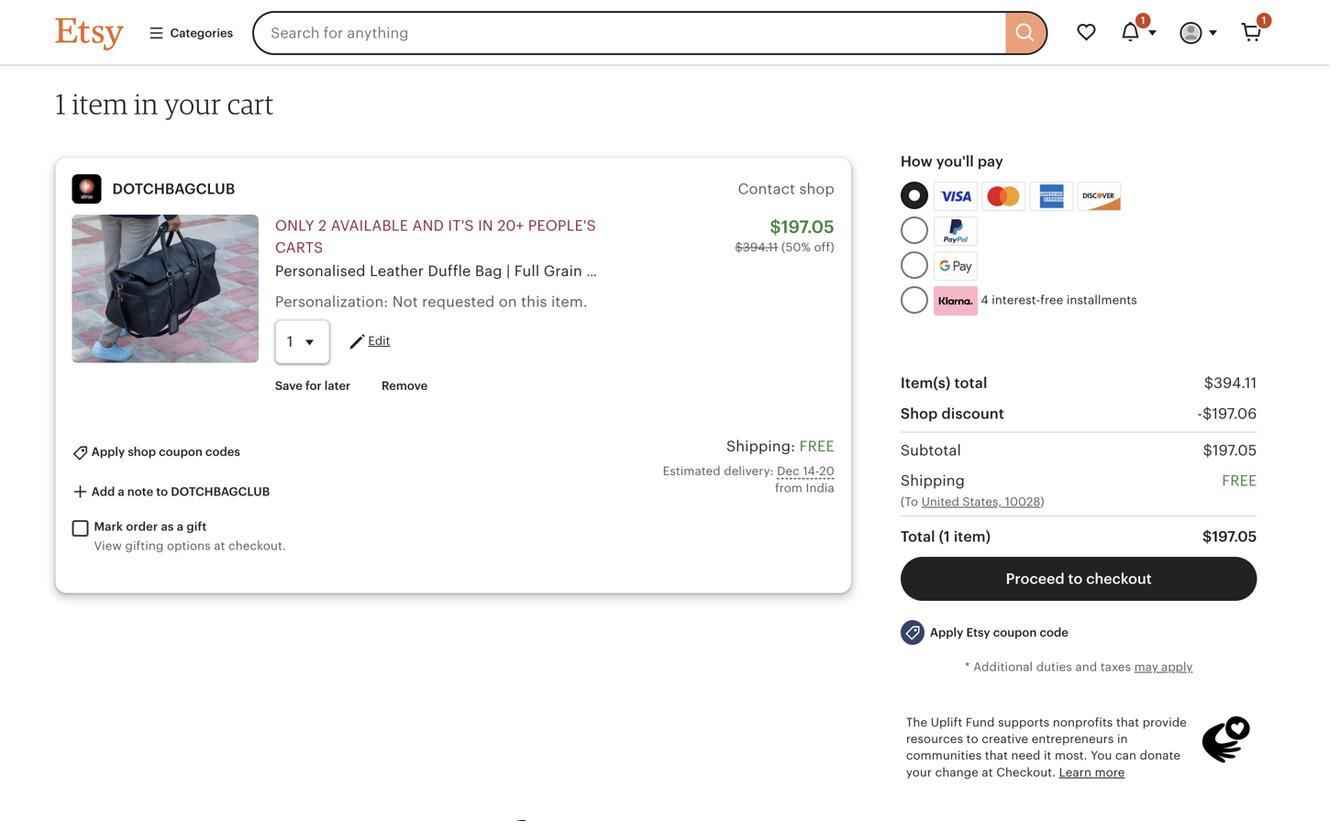 Task type: vqa. For each thing, say whether or not it's contained in the screenshot.
Susabellas
no



Task type: locate. For each thing, give the bounding box(es) containing it.
categories button
[[134, 16, 247, 50]]

20+
[[498, 218, 524, 234]]

197.05
[[782, 217, 835, 237], [1213, 442, 1258, 459], [1213, 529, 1258, 545]]

394.11 up the 197.06
[[1214, 375, 1258, 392]]

197.05 for total (1 item)
[[1213, 529, 1258, 545]]

additional
[[974, 661, 1034, 674]]

1 horizontal spatial at
[[982, 766, 994, 780]]

american express image
[[1033, 185, 1071, 208]]

1 horizontal spatial for
[[1205, 263, 1228, 280]]

0 horizontal spatial at
[[214, 539, 225, 553]]

0 horizontal spatial for
[[947, 263, 970, 280]]

0 vertical spatial your
[[164, 87, 222, 121]]

shop inside dropdown button
[[128, 445, 156, 459]]

apply up the add
[[91, 445, 125, 459]]

at right change
[[982, 766, 994, 780]]

4 | from the left
[[1159, 263, 1163, 280]]

to right note
[[156, 485, 168, 499]]

dec
[[777, 465, 800, 478]]

0 vertical spatial $ 197.05
[[1204, 442, 1258, 459]]

$ 197.05
[[1204, 442, 1258, 459], [1203, 529, 1258, 545]]

1 vertical spatial shop
[[128, 445, 156, 459]]

4 bag from the left
[[1093, 263, 1120, 280]]

0 horizontal spatial in
[[134, 87, 158, 121]]

None search field
[[253, 11, 1049, 55]]

in inside only 2 available and it's in 20+ people's carts personalised leather duffle bag | full grain black leather weekender bag | leather travel bag for men | overnight bag men | gifts for him
[[478, 218, 494, 234]]

apply left etsy
[[931, 626, 964, 640]]

for
[[947, 263, 970, 280], [1205, 263, 1228, 280]]

bag up installments
[[1093, 263, 1120, 280]]

2 vertical spatial to
[[967, 732, 979, 746]]

apply for apply etsy coupon code
[[931, 626, 964, 640]]

provide
[[1143, 716, 1188, 730]]

dotchbagclub down 1 item in your cart
[[112, 181, 235, 197]]

checkout
[[1087, 571, 1153, 587]]

dotchbagclub down codes
[[171, 485, 270, 499]]

item
[[72, 87, 128, 121]]

personalization:
[[275, 294, 389, 310]]

pay in 4 installments image
[[934, 286, 978, 316]]

197.05 inside $ 197.05 $ 394.11 (50% off)
[[782, 217, 835, 237]]

visa image
[[941, 188, 972, 205]]

1 vertical spatial 197.05
[[1213, 442, 1258, 459]]

| up interest-
[[1009, 263, 1013, 280]]

1 horizontal spatial leather
[[629, 263, 683, 280]]

that up can
[[1117, 716, 1140, 730]]

in
[[134, 87, 158, 121], [478, 218, 494, 234], [1118, 732, 1129, 746]]

0 horizontal spatial that
[[986, 749, 1009, 763]]

197.06
[[1213, 406, 1258, 422]]

mark
[[94, 520, 123, 534]]

in right item
[[134, 87, 158, 121]]

more
[[1096, 766, 1126, 780]]

| down (50%
[[803, 263, 807, 280]]

may apply button
[[1135, 659, 1194, 676]]

0 vertical spatial coupon
[[159, 445, 203, 459]]

apply etsy coupon code button
[[887, 612, 1083, 654]]

1 horizontal spatial 394.11
[[1214, 375, 1258, 392]]

0 vertical spatial a
[[118, 485, 125, 499]]

coupon up add a note to dotchbagclub
[[159, 445, 203, 459]]

how
[[901, 153, 933, 170]]

10028
[[1006, 495, 1041, 509]]

in inside the uplift fund supports nonprofits that provide resources to creative entrepreneurs in communities that need it most. you can donate your change at checkout.
[[1118, 732, 1129, 746]]

| left full
[[507, 263, 511, 280]]

20
[[820, 465, 835, 478]]

apply
[[1162, 661, 1194, 674]]

0 vertical spatial dotchbagclub
[[112, 181, 235, 197]]

1 vertical spatial 394.11
[[1214, 375, 1258, 392]]

1 vertical spatial apply
[[931, 626, 964, 640]]

none search field inside the categories banner
[[253, 11, 1049, 55]]

item(s)
[[901, 375, 951, 392]]

leather up not
[[370, 263, 424, 280]]

1 vertical spatial coupon
[[994, 626, 1037, 640]]

uplift
[[931, 716, 963, 730]]

gifts
[[1167, 263, 1201, 280]]

leather
[[370, 263, 424, 280], [629, 263, 683, 280], [811, 263, 865, 280]]

0 vertical spatial 394.11
[[743, 241, 779, 254]]

1 horizontal spatial apply
[[931, 626, 964, 640]]

1 horizontal spatial a
[[177, 520, 184, 534]]

and
[[413, 218, 444, 234], [1076, 661, 1098, 674]]

0 vertical spatial to
[[156, 485, 168, 499]]

for up pay in 4 installments icon
[[947, 263, 970, 280]]

1 horizontal spatial 1
[[1142, 15, 1146, 26]]

add a note to dotchbagclub
[[89, 485, 270, 499]]

2 for from the left
[[1205, 263, 1228, 280]]

1 vertical spatial free
[[1223, 473, 1258, 489]]

save
[[275, 379, 303, 393]]

carts
[[275, 240, 323, 256]]

it's
[[448, 218, 474, 234]]

1 vertical spatial to
[[1069, 571, 1083, 587]]

0 horizontal spatial a
[[118, 485, 125, 499]]

at
[[214, 539, 225, 553], [982, 766, 994, 780]]

1 $ 197.05 from the top
[[1204, 442, 1258, 459]]

$ 394.11
[[1205, 375, 1258, 392]]

shop right "contact"
[[800, 181, 835, 197]]

0 vertical spatial that
[[1117, 716, 1140, 730]]

1 vertical spatial dotchbagclub
[[171, 485, 270, 499]]

contact shop button
[[738, 181, 835, 197]]

0 vertical spatial apply
[[91, 445, 125, 459]]

in right it's
[[478, 218, 494, 234]]

0 horizontal spatial men
[[974, 263, 1005, 280]]

options
[[167, 539, 211, 553]]

and left 'taxes'
[[1076, 661, 1098, 674]]

in up can
[[1118, 732, 1129, 746]]

0 horizontal spatial to
[[156, 485, 168, 499]]

1 link
[[1230, 11, 1274, 55]]

bag down (50%
[[772, 263, 799, 280]]

1 horizontal spatial your
[[907, 766, 933, 780]]

coupon up additional
[[994, 626, 1037, 640]]

1 button
[[1109, 11, 1170, 55]]

0 vertical spatial and
[[413, 218, 444, 234]]

coupon for shop
[[159, 445, 203, 459]]

1 vertical spatial a
[[177, 520, 184, 534]]

0 vertical spatial 197.05
[[782, 217, 835, 237]]

0 horizontal spatial shop
[[128, 445, 156, 459]]

remove
[[382, 379, 428, 393]]

shop discount
[[901, 406, 1005, 422]]

1 vertical spatial and
[[1076, 661, 1098, 674]]

can
[[1116, 749, 1137, 763]]

| left the gifts in the right top of the page
[[1159, 263, 1163, 280]]

personalised leather duffle bag | full grain black leather weekender bag | leather travel bag for men | overnight bag men | gifts for him image
[[72, 215, 259, 363]]

to down 'fund'
[[967, 732, 979, 746]]

shop for contact
[[800, 181, 835, 197]]

weekender
[[687, 263, 768, 280]]

1 for from the left
[[947, 263, 970, 280]]

for
[[306, 379, 322, 393]]

at inside the uplift fund supports nonprofits that provide resources to creative entrepreneurs in communities that need it most. you can donate your change at checkout.
[[982, 766, 994, 780]]

a right the add
[[118, 485, 125, 499]]

men left the gifts in the right top of the page
[[1124, 263, 1155, 280]]

gifting
[[125, 539, 164, 553]]

your down communities
[[907, 766, 933, 780]]

bag up the on
[[475, 263, 503, 280]]

discount
[[942, 406, 1005, 422]]

1
[[1142, 15, 1146, 26], [1263, 15, 1267, 26], [56, 87, 66, 121]]

1 horizontal spatial free
[[1223, 473, 1258, 489]]

shop up note
[[128, 445, 156, 459]]

edit
[[368, 334, 390, 348]]

- $ 197.06
[[1198, 406, 1258, 422]]

1 horizontal spatial shop
[[800, 181, 835, 197]]

shipping: free
[[727, 438, 835, 455]]

a right as
[[177, 520, 184, 534]]

0 horizontal spatial apply
[[91, 445, 125, 459]]

2 vertical spatial 197.05
[[1213, 529, 1258, 545]]

at right options
[[214, 539, 225, 553]]

2 $ 197.05 from the top
[[1203, 529, 1258, 545]]

leather down off)
[[811, 263, 865, 280]]

4
[[982, 293, 989, 307]]

total
[[955, 375, 988, 392]]

categories banner
[[22, 0, 1307, 66]]

bag right "travel"
[[916, 263, 943, 280]]

free down the 197.06
[[1223, 473, 1258, 489]]

your left cart
[[164, 87, 222, 121]]

resources
[[907, 732, 964, 746]]

dotchbagclub link
[[112, 181, 235, 197]]

installments
[[1067, 293, 1138, 307]]

learn more button
[[1060, 764, 1126, 781]]

cart
[[227, 87, 274, 121]]

leather right black
[[629, 263, 683, 280]]

0 horizontal spatial 394.11
[[743, 241, 779, 254]]

and inside only 2 available and it's in 20+ people's carts personalised leather duffle bag | full grain black leather weekender bag | leather travel bag for men | overnight bag men | gifts for him
[[413, 218, 444, 234]]

requested
[[422, 294, 495, 310]]

codes
[[206, 445, 240, 459]]

1 horizontal spatial and
[[1076, 661, 1098, 674]]

1 horizontal spatial in
[[478, 218, 494, 234]]

shop for apply
[[128, 445, 156, 459]]

2 horizontal spatial leather
[[811, 263, 865, 280]]

free up 14-
[[800, 438, 835, 455]]

1 horizontal spatial coupon
[[994, 626, 1037, 640]]

available
[[331, 218, 409, 234]]

1 horizontal spatial to
[[967, 732, 979, 746]]

1 vertical spatial $ 197.05
[[1203, 529, 1258, 545]]

for left him
[[1205, 263, 1228, 280]]

paypal image
[[937, 219, 976, 243]]

2 horizontal spatial to
[[1069, 571, 1083, 587]]

that
[[1117, 716, 1140, 730], [986, 749, 1009, 763]]

0 horizontal spatial coupon
[[159, 445, 203, 459]]

to right proceed
[[1069, 571, 1083, 587]]

1 vertical spatial your
[[907, 766, 933, 780]]

delivery:
[[724, 465, 774, 478]]

2 horizontal spatial 1
[[1263, 15, 1267, 26]]

0 horizontal spatial leather
[[370, 263, 424, 280]]

$ 197.05 for total (1 item)
[[1203, 529, 1258, 545]]

that down creative
[[986, 749, 1009, 763]]

fund
[[966, 716, 995, 730]]

2 vertical spatial in
[[1118, 732, 1129, 746]]

dotchbagclub
[[112, 181, 235, 197], [171, 485, 270, 499]]

off)
[[815, 241, 835, 254]]

2 horizontal spatial in
[[1118, 732, 1129, 746]]

1 vertical spatial at
[[982, 766, 994, 780]]

1 | from the left
[[507, 263, 511, 280]]

0 vertical spatial shop
[[800, 181, 835, 197]]

proceed to checkout button
[[901, 557, 1258, 601]]

your
[[164, 87, 222, 121], [907, 766, 933, 780]]

1 horizontal spatial men
[[1124, 263, 1155, 280]]

3 leather from the left
[[811, 263, 865, 280]]

the
[[907, 716, 928, 730]]

0 vertical spatial free
[[800, 438, 835, 455]]

men up 4
[[974, 263, 1005, 280]]

save for later button
[[261, 369, 365, 403]]

interest-
[[992, 293, 1041, 307]]

1 vertical spatial in
[[478, 218, 494, 234]]

the uplift fund supports nonprofits that provide resources to creative entrepreneurs in communities that need it most. you can donate your change at checkout.
[[907, 716, 1188, 780]]

dec 14-20 link
[[777, 465, 835, 478]]

394.11 up personalised leather duffle bag | full grain black leather weekender bag | leather travel bag for men | overnight bag men | gifts for him link
[[743, 241, 779, 254]]

and left it's
[[413, 218, 444, 234]]

0 vertical spatial at
[[214, 539, 225, 553]]

0 horizontal spatial and
[[413, 218, 444, 234]]

apply for apply shop coupon codes
[[91, 445, 125, 459]]

14-
[[803, 465, 820, 478]]

duffle
[[428, 263, 471, 280]]

0 vertical spatial in
[[134, 87, 158, 121]]



Task type: describe. For each thing, give the bounding box(es) containing it.
free
[[1041, 293, 1064, 307]]

1 vertical spatial that
[[986, 749, 1009, 763]]

united states, 10028 button
[[922, 494, 1041, 510]]

states,
[[963, 495, 1002, 509]]

etsy
[[967, 626, 991, 640]]

item(s) total
[[901, 375, 988, 392]]

2
[[319, 218, 327, 234]]

a inside dropdown button
[[118, 485, 125, 499]]

apply etsy coupon code
[[931, 626, 1069, 640]]

0 horizontal spatial your
[[164, 87, 222, 121]]

taxes
[[1101, 661, 1132, 674]]

pay
[[978, 153, 1004, 170]]

entrepreneurs
[[1032, 732, 1115, 746]]

shipping:
[[727, 438, 796, 455]]

contact
[[738, 181, 796, 197]]

1 leather from the left
[[370, 263, 424, 280]]

coupon for etsy
[[994, 626, 1037, 640]]

(50%
[[782, 241, 811, 254]]

on
[[499, 294, 517, 310]]

1 bag from the left
[[475, 263, 503, 280]]

(1
[[940, 529, 951, 545]]

only
[[275, 218, 315, 234]]

it
[[1044, 749, 1052, 763]]

united
[[922, 495, 960, 509]]

$ 197.05 $ 394.11 (50% off)
[[736, 217, 835, 254]]

personalised leather duffle bag | full grain black leather weekender bag | leather travel bag for men | overnight bag men | gifts for him link
[[275, 263, 1261, 280]]

duties
[[1037, 661, 1073, 674]]

estimated
[[663, 465, 721, 478]]

travel
[[869, 263, 912, 280]]

people's
[[528, 218, 596, 234]]

this
[[521, 294, 548, 310]]

a inside mark order as a gift view gifting options at checkout.
[[177, 520, 184, 534]]

3 | from the left
[[1009, 263, 1013, 280]]

2 | from the left
[[803, 263, 807, 280]]

*
[[965, 661, 971, 674]]

black
[[587, 263, 625, 280]]

1 inside dropdown button
[[1142, 15, 1146, 26]]

estimated delivery: dec 14-20 from india
[[663, 465, 835, 495]]

change
[[936, 766, 979, 780]]

3 bag from the left
[[916, 263, 943, 280]]

total (1 item)
[[901, 529, 991, 545]]

view
[[94, 539, 122, 553]]

personalised
[[275, 263, 366, 280]]

overnight
[[1017, 263, 1089, 280]]

* additional duties and taxes may apply
[[965, 661, 1194, 674]]

may
[[1135, 661, 1159, 674]]

mastercard image
[[985, 185, 1023, 208]]

)
[[1041, 495, 1045, 509]]

and for it's
[[413, 218, 444, 234]]

save for later
[[275, 379, 351, 393]]

2 bag from the left
[[772, 263, 799, 280]]

Search for anything text field
[[253, 11, 1004, 55]]

code
[[1040, 626, 1069, 640]]

add
[[91, 485, 115, 499]]

communities
[[907, 749, 982, 763]]

-
[[1198, 406, 1203, 422]]

394.11 inside $ 197.05 $ 394.11 (50% off)
[[743, 241, 779, 254]]

2 men from the left
[[1124, 263, 1155, 280]]

checkout.
[[229, 539, 286, 553]]

from
[[776, 481, 803, 495]]

197.05 for subtotal
[[1213, 442, 1258, 459]]

total
[[901, 529, 936, 545]]

apply shop coupon codes button
[[58, 436, 254, 470]]

supports
[[999, 716, 1050, 730]]

your inside the uplift fund supports nonprofits that provide resources to creative entrepreneurs in communities that need it most. you can donate your change at checkout.
[[907, 766, 933, 780]]

item)
[[954, 529, 991, 545]]

(to united states, 10028 )
[[901, 495, 1045, 509]]

and for taxes
[[1076, 661, 1098, 674]]

contact shop
[[738, 181, 835, 197]]

subtotal
[[901, 442, 962, 459]]

learn
[[1060, 766, 1092, 780]]

dotchbagclub inside dropdown button
[[171, 485, 270, 499]]

remove button
[[368, 369, 442, 403]]

order
[[126, 520, 158, 534]]

at inside mark order as a gift view gifting options at checkout.
[[214, 539, 225, 553]]

2 leather from the left
[[629, 263, 683, 280]]

proceed
[[1007, 571, 1065, 587]]

edit button
[[346, 331, 390, 353]]

dotchbagclub image
[[72, 174, 101, 204]]

gift
[[187, 520, 207, 534]]

0 horizontal spatial 1
[[56, 87, 66, 121]]

add a note to dotchbagclub button
[[58, 475, 284, 509]]

proceed to checkout
[[1007, 571, 1153, 587]]

personalization: not requested on this item.
[[275, 294, 588, 310]]

full
[[515, 263, 540, 280]]

discover image
[[1079, 185, 1123, 212]]

$ 197.05 for subtotal
[[1204, 442, 1258, 459]]

shop
[[901, 406, 939, 422]]

0 horizontal spatial free
[[800, 438, 835, 455]]

you'll
[[937, 153, 975, 170]]

to inside the uplift fund supports nonprofits that provide resources to creative entrepreneurs in communities that need it most. you can donate your change at checkout.
[[967, 732, 979, 746]]

google pay image
[[935, 253, 977, 280]]

to inside button
[[1069, 571, 1083, 587]]

him
[[1232, 263, 1261, 280]]

need
[[1012, 749, 1041, 763]]

later
[[325, 379, 351, 393]]

as
[[161, 520, 174, 534]]

checkout.
[[997, 766, 1057, 780]]

uplift fund image
[[1201, 714, 1252, 766]]

shipping
[[901, 473, 966, 489]]

1 men from the left
[[974, 263, 1005, 280]]

1 horizontal spatial that
[[1117, 716, 1140, 730]]

to inside dropdown button
[[156, 485, 168, 499]]



